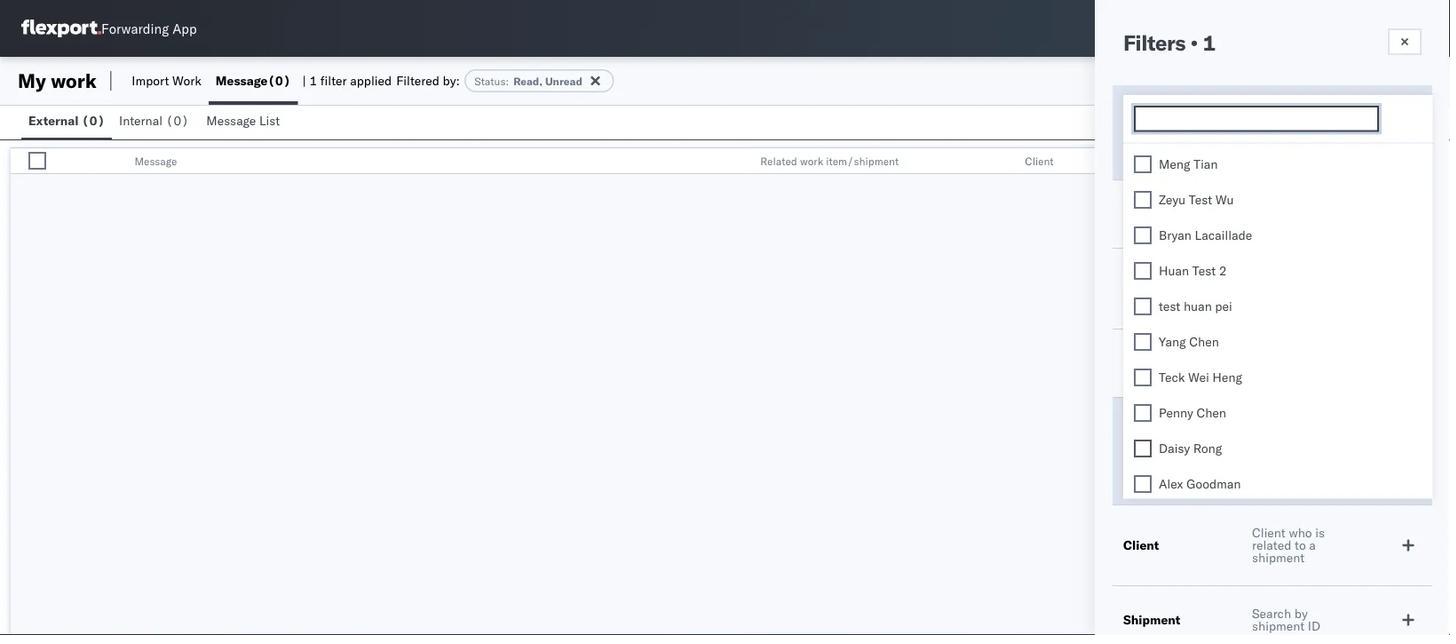 Task type: describe. For each thing, give the bounding box(es) containing it.
status of the messages
[[1253, 105, 1325, 133]]

related work item/shipment
[[761, 154, 899, 167]]

read,
[[514, 74, 543, 88]]

by:
[[443, 73, 460, 88]]

shipment inside client who is related to a shipment
[[1253, 550, 1305, 565]]

:
[[506, 74, 509, 88]]

of
[[1292, 105, 1304, 120]]

status : read, unread
[[475, 74, 583, 88]]

related
[[1253, 537, 1292, 553]]

(0) for internal (0)
[[166, 113, 189, 128]]

0 horizontal spatial 2
[[1180, 147, 1188, 163]]

meng tian
[[1159, 157, 1218, 172]]

filters
[[1124, 29, 1186, 56]]

teck wei heng
[[1159, 370, 1243, 386]]

message list button
[[199, 105, 291, 139]]

who
[[1289, 525, 1313, 541]]

huan
[[1159, 263, 1190, 279]]

huan
[[1184, 299, 1212, 314]]

pei
[[1216, 299, 1233, 314]]

zeyu test wu
[[1159, 192, 1234, 208]]

shipment inside the search by shipment id
[[1253, 618, 1305, 634]]

chen for penny chen
[[1197, 406, 1227, 421]]

import work
[[132, 73, 202, 88]]

by
[[1295, 606, 1308, 621]]

filtered
[[396, 73, 440, 88]]

meng
[[1159, 157, 1191, 172]]

test
[[1159, 299, 1181, 314]]

huan test 2
[[1159, 263, 1227, 279]]

message (0)
[[216, 73, 291, 88]]

message for (0)
[[216, 73, 268, 88]]

search by shipment id
[[1253, 606, 1321, 634]]

item/shipment
[[826, 154, 899, 167]]

1 horizontal spatial client
[[1124, 537, 1160, 553]]

my
[[18, 68, 46, 93]]

filters • 1
[[1124, 29, 1216, 56]]

penny chen
[[1159, 406, 1227, 421]]

internal (0) button
[[112, 105, 199, 139]]

tian
[[1194, 157, 1218, 172]]

external (0) button
[[21, 105, 112, 139]]

app
[[172, 20, 197, 37]]

1 horizontal spatial 2
[[1220, 263, 1227, 279]]

the
[[1307, 105, 1325, 120]]

forwarding app link
[[21, 20, 197, 37]]

work for related
[[800, 154, 824, 167]]

penny
[[1159, 406, 1194, 421]]

status for status : read, unread
[[475, 74, 506, 88]]

sending
[[1124, 206, 1172, 222]]

(0) for external (0)
[[82, 113, 105, 128]]

yang chen
[[1159, 334, 1220, 350]]

resize handle column header for message
[[731, 148, 752, 175]]

shipment
[[1124, 612, 1181, 628]]

alex goodman
[[1159, 477, 1242, 492]]

lacaillade
[[1195, 228, 1253, 243]]

client inside client who is related to a shipment
[[1253, 525, 1286, 541]]

(0) for message (0)
[[268, 73, 291, 88]]

internal (0)
[[119, 113, 189, 128]]

flexport. image
[[21, 20, 101, 37]]

list
[[259, 113, 280, 128]]

rong
[[1194, 441, 1223, 457]]

teck
[[1159, 370, 1186, 386]]

0 vertical spatial 1
[[1203, 29, 1216, 56]]

•
[[1191, 29, 1198, 56]]



Task type: vqa. For each thing, say whether or not it's contained in the screenshot.
The Assignment at the top left of the page
no



Task type: locate. For each thing, give the bounding box(es) containing it.
filter
[[320, 73, 347, 88]]

|
[[302, 73, 306, 88]]

2 vertical spatial message
[[134, 154, 177, 167]]

1 right •
[[1203, 29, 1216, 56]]

import
[[132, 73, 169, 88]]

0 vertical spatial shipment
[[1253, 550, 1305, 565]]

shipment
[[1253, 550, 1305, 565], [1253, 618, 1305, 634]]

4 resize handle column header from the left
[[1260, 148, 1281, 175]]

client who is related to a shipment
[[1253, 525, 1325, 565]]

1 horizontal spatial (0)
[[166, 113, 189, 128]]

1 vertical spatial 2
[[1220, 263, 1227, 279]]

import work button
[[125, 57, 209, 105]]

0 vertical spatial work
[[51, 68, 97, 93]]

status for status of the messages
[[1253, 105, 1289, 120]]

message list
[[206, 113, 280, 128]]

reason
[[1124, 281, 1167, 296]]

status for status 2
[[1136, 147, 1173, 163]]

alex
[[1159, 477, 1184, 492]]

unread
[[545, 74, 583, 88]]

1 vertical spatial test
[[1193, 263, 1216, 279]]

chen
[[1190, 334, 1220, 350], [1197, 406, 1227, 421]]

1 shipment from the top
[[1253, 550, 1305, 565]]

message for list
[[206, 113, 256, 128]]

is
[[1316, 525, 1325, 541]]

status left read,
[[475, 74, 506, 88]]

chen right yang
[[1190, 334, 1220, 350]]

work
[[51, 68, 97, 93], [800, 154, 824, 167]]

resize handle column header
[[69, 148, 90, 175], [731, 148, 752, 175], [995, 148, 1017, 175], [1260, 148, 1281, 175], [1419, 148, 1440, 175]]

0 vertical spatial 2
[[1180, 147, 1188, 163]]

resize handle column header for related work item/shipment
[[995, 148, 1017, 175]]

0 horizontal spatial (0)
[[82, 113, 105, 128]]

(0) right external on the left top of the page
[[82, 113, 105, 128]]

daisy rong
[[1159, 441, 1223, 457]]

1 vertical spatial shipment
[[1253, 618, 1305, 634]]

internal
[[119, 113, 163, 128]]

a
[[1310, 537, 1317, 553]]

sender
[[1124, 355, 1166, 371]]

resize handle column header for client
[[1260, 148, 1281, 175]]

my work
[[18, 68, 97, 93]]

1 right |
[[310, 73, 317, 88]]

wei
[[1189, 370, 1210, 386]]

1 horizontal spatial 1
[[1203, 29, 1216, 56]]

None checkbox
[[1134, 156, 1152, 174], [1134, 191, 1152, 209], [1134, 298, 1152, 316], [1134, 334, 1152, 351], [1134, 369, 1152, 387], [1134, 405, 1152, 422], [1134, 440, 1152, 458], [1134, 476, 1152, 494], [1134, 156, 1152, 174], [1134, 191, 1152, 209], [1134, 298, 1152, 316], [1134, 334, 1152, 351], [1134, 369, 1152, 387], [1134, 405, 1152, 422], [1134, 440, 1152, 458], [1134, 476, 1152, 494]]

shipment left id
[[1253, 618, 1305, 634]]

recipient
[[1124, 430, 1180, 446]]

test for zeyu
[[1189, 192, 1213, 208]]

message down internal (0) button
[[134, 154, 177, 167]]

status left of
[[1253, 105, 1289, 120]]

status 2
[[1136, 147, 1188, 163]]

test for huan
[[1193, 263, 1216, 279]]

2 resize handle column header from the left
[[731, 148, 752, 175]]

zeyu
[[1159, 192, 1186, 208]]

status
[[475, 74, 506, 88], [1253, 105, 1289, 120], [1124, 111, 1162, 127], [1136, 147, 1173, 163]]

id
[[1308, 618, 1321, 634]]

to
[[1295, 537, 1307, 553]]

message
[[216, 73, 268, 88], [206, 113, 256, 128], [134, 154, 177, 167]]

2 horizontal spatial client
[[1253, 525, 1286, 541]]

messages
[[1253, 117, 1308, 133]]

status inside status of the messages
[[1253, 105, 1289, 120]]

status up zeyu
[[1136, 147, 1173, 163]]

| 1 filter applied filtered by:
[[302, 73, 460, 88]]

daisy
[[1159, 441, 1191, 457]]

1
[[1203, 29, 1216, 56], [310, 73, 317, 88]]

1 vertical spatial chen
[[1197, 406, 1227, 421]]

test huan pei
[[1159, 299, 1233, 314]]

0 horizontal spatial 1
[[310, 73, 317, 88]]

bryan
[[1159, 228, 1192, 243]]

yang
[[1159, 334, 1187, 350]]

status up status 2
[[1124, 111, 1162, 127]]

1 resize handle column header from the left
[[69, 148, 90, 175]]

None text field
[[1141, 112, 1378, 127]]

related
[[761, 154, 798, 167]]

0 vertical spatial test
[[1189, 192, 1213, 208]]

client
[[1025, 154, 1054, 167], [1253, 525, 1286, 541], [1124, 537, 1160, 553]]

party
[[1175, 206, 1208, 222]]

(0) left |
[[268, 73, 291, 88]]

bryan lacaillade
[[1159, 228, 1253, 243]]

2 down 'lacaillade'
[[1220, 263, 1227, 279]]

0 horizontal spatial client
[[1025, 154, 1054, 167]]

1 vertical spatial work
[[800, 154, 824, 167]]

None checkbox
[[28, 152, 46, 170], [1134, 227, 1152, 245], [1134, 263, 1152, 280], [28, 152, 46, 170], [1134, 227, 1152, 245], [1134, 263, 1152, 280]]

0 vertical spatial message
[[216, 73, 268, 88]]

goodman
[[1187, 477, 1242, 492]]

Search Shipments (/) text field
[[1111, 15, 1282, 42]]

message left list
[[206, 113, 256, 128]]

1 vertical spatial message
[[206, 113, 256, 128]]

actions
[[1290, 154, 1327, 167]]

external (0)
[[28, 113, 105, 128]]

shipment down who
[[1253, 550, 1305, 565]]

search
[[1253, 606, 1292, 621]]

work up "external (0)"
[[51, 68, 97, 93]]

external
[[28, 113, 79, 128]]

1 vertical spatial 1
[[310, 73, 317, 88]]

0 horizontal spatial work
[[51, 68, 97, 93]]

wu
[[1216, 192, 1234, 208]]

applied
[[350, 73, 392, 88]]

2 shipment from the top
[[1253, 618, 1305, 634]]

status for status
[[1124, 111, 1162, 127]]

test right the huan
[[1193, 263, 1216, 279]]

0 vertical spatial chen
[[1190, 334, 1220, 350]]

5 resize handle column header from the left
[[1419, 148, 1440, 175]]

forwarding app
[[101, 20, 197, 37]]

test left wu
[[1189, 192, 1213, 208]]

chen right 'penny'
[[1197, 406, 1227, 421]]

os
[[1400, 22, 1418, 35]]

work right related
[[800, 154, 824, 167]]

1 horizontal spatial work
[[800, 154, 824, 167]]

work for my
[[51, 68, 97, 93]]

(0) right internal
[[166, 113, 189, 128]]

chen for yang chen
[[1190, 334, 1220, 350]]

forwarding
[[101, 20, 169, 37]]

(0)
[[268, 73, 291, 88], [82, 113, 105, 128], [166, 113, 189, 128]]

2 horizontal spatial (0)
[[268, 73, 291, 88]]

3 resize handle column header from the left
[[995, 148, 1017, 175]]

resize handle column header for actions
[[1419, 148, 1440, 175]]

sending party
[[1124, 206, 1208, 222]]

test
[[1189, 192, 1213, 208], [1193, 263, 1216, 279]]

work
[[172, 73, 202, 88]]

2 left tian on the right of page
[[1180, 147, 1188, 163]]

2
[[1180, 147, 1188, 163], [1220, 263, 1227, 279]]

os button
[[1389, 8, 1429, 49]]

message up message list
[[216, 73, 268, 88]]

message inside button
[[206, 113, 256, 128]]

heng
[[1213, 370, 1243, 386]]



